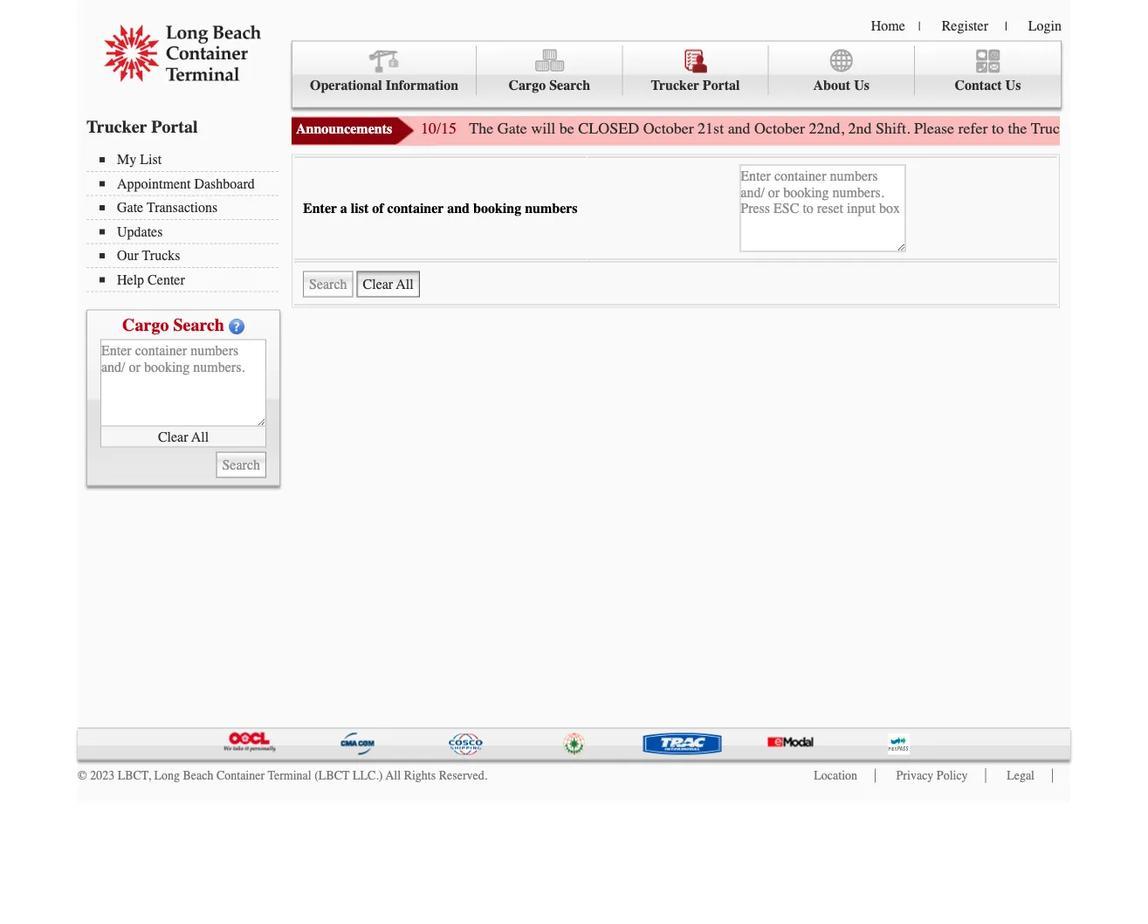 Task type: describe. For each thing, give the bounding box(es) containing it.
list
[[351, 200, 369, 216]]

all inside button
[[191, 429, 209, 445]]

us for contact us
[[1006, 77, 1022, 93]]

about us link
[[769, 46, 915, 95]]

search inside menu bar
[[550, 77, 591, 93]]

transactions
[[147, 200, 218, 216]]

2nd
[[849, 120, 872, 138]]

center
[[148, 272, 185, 288]]

1 | from the left
[[919, 19, 921, 33]]

2 | from the left
[[1006, 19, 1008, 33]]

closed
[[579, 120, 640, 138]]

refer
[[959, 120, 989, 138]]

gate transactions link
[[100, 200, 279, 216]]

w
[[1149, 120, 1149, 138]]

our trucks link
[[100, 248, 279, 264]]

help center link
[[100, 272, 279, 288]]

0 horizontal spatial cargo
[[122, 315, 169, 335]]

©
[[78, 769, 87, 783]]

please
[[915, 120, 955, 138]]

terminal
[[268, 769, 312, 783]]

rights
[[404, 769, 436, 783]]

legal
[[1007, 769, 1035, 783]]

location
[[815, 769, 858, 783]]

2023
[[90, 769, 115, 783]]

privacy policy link
[[897, 769, 969, 783]]

1 horizontal spatial all
[[386, 769, 401, 783]]

1 vertical spatial portal
[[151, 117, 198, 137]]

Enter container numbers and/ or booking numbers. Press ESC to reset input box text field
[[740, 165, 906, 252]]

help
[[117, 272, 144, 288]]

(lbct
[[315, 769, 350, 783]]

my
[[117, 152, 136, 168]]

register link
[[942, 17, 989, 34]]

will
[[531, 120, 556, 138]]

enter
[[303, 200, 337, 216]]

a
[[341, 200, 348, 216]]

1 vertical spatial cargo search
[[122, 315, 224, 335]]

enter a list of container and booking numbers
[[303, 200, 578, 216]]

0 horizontal spatial and
[[447, 200, 470, 216]]

the
[[1009, 120, 1028, 138]]

my list appointment dashboard gate transactions updates our trucks help center
[[117, 152, 255, 288]]

updates
[[117, 224, 163, 240]]

the
[[469, 120, 494, 138]]

us for about us
[[855, 77, 870, 93]]

1 horizontal spatial gate
[[498, 120, 527, 138]]

gate inside the my list appointment dashboard gate transactions updates our trucks help center
[[117, 200, 143, 216]]

2 horizontal spatial gate
[[1073, 120, 1102, 138]]

be
[[560, 120, 575, 138]]

home link
[[872, 17, 906, 34]]

operational information link
[[293, 46, 477, 95]]

of
[[372, 200, 384, 216]]

lbct,
[[118, 769, 151, 783]]

clear all
[[158, 429, 209, 445]]

1 vertical spatial trucker
[[86, 117, 147, 137]]

privacy
[[897, 769, 934, 783]]

updates link
[[100, 224, 279, 240]]

21st
[[698, 120, 724, 138]]

about
[[814, 77, 851, 93]]

menu bar containing my list
[[86, 150, 287, 292]]

Enter container numbers and/ or booking numbers.  text field
[[100, 339, 266, 427]]

contact us
[[955, 77, 1022, 93]]

10/15 the gate will be closed october 21st and october 22nd, 2nd shift. please refer to the truck gate hours w
[[421, 120, 1149, 138]]

0 vertical spatial trucker portal
[[651, 77, 740, 93]]



Task type: locate. For each thing, give the bounding box(es) containing it.
| right home
[[919, 19, 921, 33]]

to
[[993, 120, 1005, 138]]

october left 21st
[[644, 120, 694, 138]]

0 vertical spatial cargo
[[509, 77, 546, 93]]

container
[[388, 200, 444, 216]]

search down "help center" link
[[173, 315, 224, 335]]

0 horizontal spatial gate
[[117, 200, 143, 216]]

1 vertical spatial menu bar
[[86, 150, 287, 292]]

0 horizontal spatial all
[[191, 429, 209, 445]]

22nd,
[[810, 120, 845, 138]]

shift.
[[876, 120, 911, 138]]

about us
[[814, 77, 870, 93]]

1 horizontal spatial trucker portal
[[651, 77, 740, 93]]

our
[[117, 248, 139, 264]]

trucker portal up 21st
[[651, 77, 740, 93]]

appointment dashboard link
[[100, 176, 279, 192]]

gate up updates
[[117, 200, 143, 216]]

login link
[[1029, 17, 1062, 34]]

0 horizontal spatial trucker
[[86, 117, 147, 137]]

cargo down help
[[122, 315, 169, 335]]

10/15
[[421, 120, 457, 138]]

menu bar
[[292, 41, 1062, 108], [86, 150, 287, 292]]

0 vertical spatial portal
[[703, 77, 740, 93]]

us
[[855, 77, 870, 93], [1006, 77, 1022, 93]]

october
[[644, 120, 694, 138], [755, 120, 806, 138]]

© 2023 lbct, long beach container terminal (lbct llc.) all rights reserved.
[[78, 769, 488, 783]]

dashboard
[[194, 176, 255, 192]]

gate right the
[[498, 120, 527, 138]]

policy
[[937, 769, 969, 783]]

None submit
[[303, 271, 353, 297], [216, 452, 266, 478], [303, 271, 353, 297], [216, 452, 266, 478]]

0 horizontal spatial october
[[644, 120, 694, 138]]

| left login link
[[1006, 19, 1008, 33]]

0 vertical spatial trucker
[[651, 77, 700, 93]]

all right clear
[[191, 429, 209, 445]]

1 october from the left
[[644, 120, 694, 138]]

1 horizontal spatial us
[[1006, 77, 1022, 93]]

all right llc.)
[[386, 769, 401, 783]]

portal inside trucker portal link
[[703, 77, 740, 93]]

trucker up 21st
[[651, 77, 700, 93]]

hours
[[1106, 120, 1145, 138]]

1 vertical spatial and
[[447, 200, 470, 216]]

trucker
[[651, 77, 700, 93], [86, 117, 147, 137]]

trucker portal
[[651, 77, 740, 93], [86, 117, 198, 137]]

1 us from the left
[[855, 77, 870, 93]]

appointment
[[117, 176, 191, 192]]

us right about
[[855, 77, 870, 93]]

1 horizontal spatial and
[[728, 120, 751, 138]]

1 vertical spatial cargo
[[122, 315, 169, 335]]

0 horizontal spatial trucker portal
[[86, 117, 198, 137]]

1 horizontal spatial portal
[[703, 77, 740, 93]]

search
[[550, 77, 591, 93], [173, 315, 224, 335]]

booking
[[474, 200, 522, 216]]

cargo
[[509, 77, 546, 93], [122, 315, 169, 335]]

cargo search down center on the top of page
[[122, 315, 224, 335]]

location link
[[815, 769, 858, 783]]

1 horizontal spatial search
[[550, 77, 591, 93]]

1 vertical spatial search
[[173, 315, 224, 335]]

trucks
[[142, 248, 180, 264]]

information
[[386, 77, 459, 93]]

None button
[[357, 271, 420, 297]]

0 horizontal spatial cargo search
[[122, 315, 224, 335]]

0 horizontal spatial |
[[919, 19, 921, 33]]

1 horizontal spatial trucker
[[651, 77, 700, 93]]

beach
[[183, 769, 214, 783]]

gate
[[498, 120, 527, 138], [1073, 120, 1102, 138], [117, 200, 143, 216]]

my list link
[[100, 152, 279, 168]]

cargo search up will
[[509, 77, 591, 93]]

0 horizontal spatial menu bar
[[86, 150, 287, 292]]

and
[[728, 120, 751, 138], [447, 200, 470, 216]]

1 horizontal spatial menu bar
[[292, 41, 1062, 108]]

portal
[[703, 77, 740, 93], [151, 117, 198, 137]]

october left 22nd,
[[755, 120, 806, 138]]

menu bar containing operational information
[[292, 41, 1062, 108]]

1 horizontal spatial cargo
[[509, 77, 546, 93]]

all
[[191, 429, 209, 445], [386, 769, 401, 783]]

cargo search link
[[477, 46, 623, 95]]

trucker portal link
[[623, 46, 769, 95]]

trucker up my
[[86, 117, 147, 137]]

reserved.
[[439, 769, 488, 783]]

portal up 21st
[[703, 77, 740, 93]]

numbers
[[525, 200, 578, 216]]

0 vertical spatial cargo search
[[509, 77, 591, 93]]

and right 21st
[[728, 120, 751, 138]]

0 horizontal spatial us
[[855, 77, 870, 93]]

register
[[942, 17, 989, 34]]

search up be
[[550, 77, 591, 93]]

trucker portal up the "list"
[[86, 117, 198, 137]]

and left "booking"
[[447, 200, 470, 216]]

container
[[217, 769, 265, 783]]

1 vertical spatial trucker portal
[[86, 117, 198, 137]]

long
[[154, 769, 180, 783]]

1 vertical spatial all
[[386, 769, 401, 783]]

operational information
[[310, 77, 459, 93]]

0 horizontal spatial search
[[173, 315, 224, 335]]

cargo search
[[509, 77, 591, 93], [122, 315, 224, 335]]

1 horizontal spatial october
[[755, 120, 806, 138]]

announcements
[[296, 121, 392, 137]]

clear all button
[[100, 427, 266, 448]]

clear
[[158, 429, 188, 445]]

llc.)
[[353, 769, 383, 783]]

cargo up will
[[509, 77, 546, 93]]

1 horizontal spatial |
[[1006, 19, 1008, 33]]

0 vertical spatial all
[[191, 429, 209, 445]]

0 vertical spatial and
[[728, 120, 751, 138]]

2 us from the left
[[1006, 77, 1022, 93]]

contact
[[955, 77, 1003, 93]]

1 horizontal spatial cargo search
[[509, 77, 591, 93]]

truck
[[1032, 120, 1069, 138]]

0 vertical spatial menu bar
[[292, 41, 1062, 108]]

contact us link
[[915, 46, 1062, 95]]

legal link
[[1007, 769, 1035, 783]]

|
[[919, 19, 921, 33], [1006, 19, 1008, 33]]

cargo inside menu bar
[[509, 77, 546, 93]]

portal up my list link
[[151, 117, 198, 137]]

0 vertical spatial search
[[550, 77, 591, 93]]

cargo search inside menu bar
[[509, 77, 591, 93]]

privacy policy
[[897, 769, 969, 783]]

us right 'contact'
[[1006, 77, 1022, 93]]

home
[[872, 17, 906, 34]]

login
[[1029, 17, 1062, 34]]

operational
[[310, 77, 382, 93]]

2 october from the left
[[755, 120, 806, 138]]

list
[[140, 152, 162, 168]]

gate right truck
[[1073, 120, 1102, 138]]

0 horizontal spatial portal
[[151, 117, 198, 137]]



Task type: vqa. For each thing, say whether or not it's contained in the screenshot.
All in button
yes



